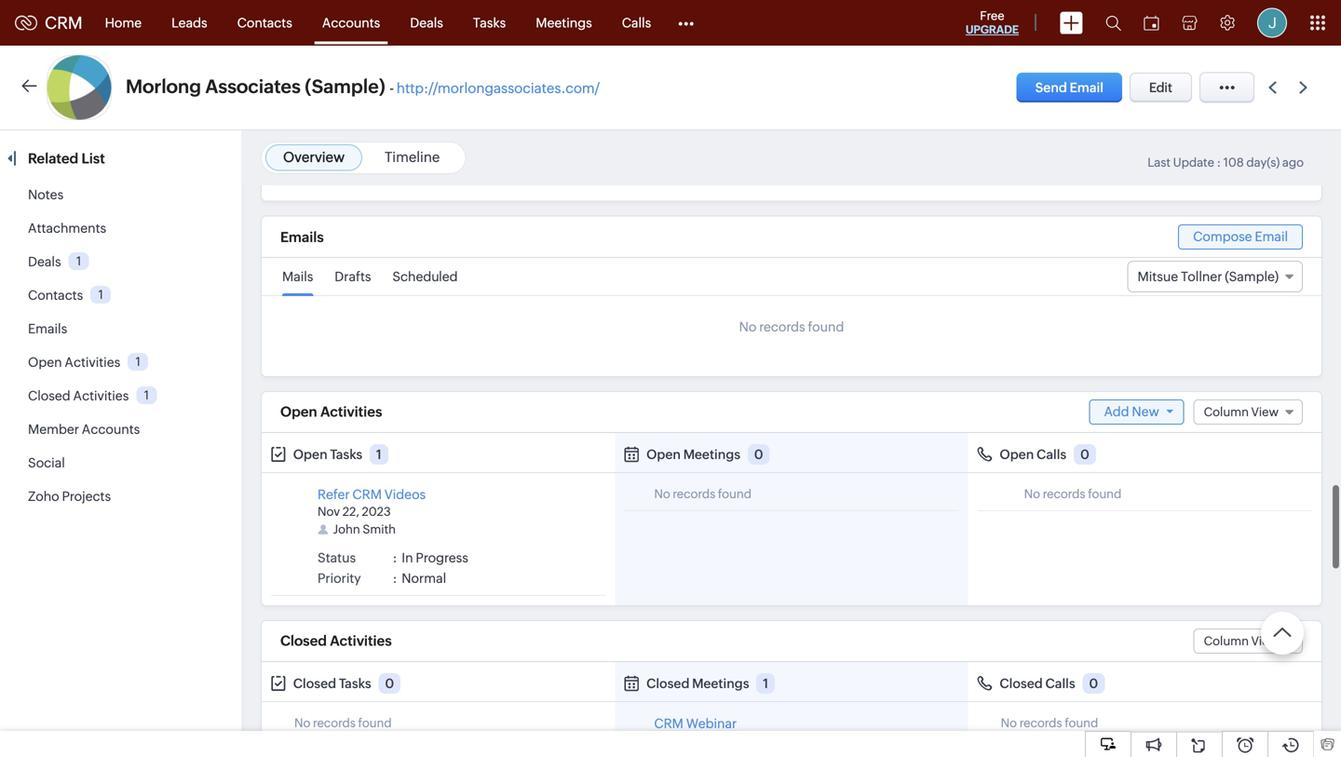 Task type: locate. For each thing, give the bounding box(es) containing it.
1 vertical spatial view
[[1251, 634, 1279, 648]]

found
[[808, 319, 844, 334], [718, 487, 752, 501], [1088, 487, 1122, 501], [358, 716, 392, 730], [1065, 716, 1098, 730]]

open calls
[[1000, 447, 1067, 462]]

0 horizontal spatial contacts
[[28, 288, 83, 303]]

0 horizontal spatial contacts link
[[28, 288, 83, 303]]

0 vertical spatial tasks
[[473, 15, 506, 30]]

member accounts
[[28, 422, 140, 437]]

calls for open activities
[[1037, 447, 1067, 462]]

1 vertical spatial email
[[1255, 229, 1288, 244]]

activities
[[65, 355, 120, 370], [73, 388, 129, 403], [320, 404, 382, 420], [330, 633, 392, 649]]

1 horizontal spatial emails
[[280, 229, 324, 245]]

0 vertical spatial open activities
[[28, 355, 120, 370]]

zoho
[[28, 489, 59, 504]]

0 for open meetings
[[754, 447, 763, 462]]

0 vertical spatial column view field
[[1194, 399, 1303, 425]]

crm for crm webinar
[[654, 716, 683, 731]]

list
[[81, 150, 105, 167]]

0 right the open calls
[[1080, 447, 1090, 462]]

open activities
[[28, 355, 120, 370], [280, 404, 382, 420]]

activities up "member accounts"
[[73, 388, 129, 403]]

0 vertical spatial email
[[1070, 80, 1104, 95]]

free
[[980, 9, 1004, 23]]

0 vertical spatial contacts
[[237, 15, 292, 30]]

accounts up morlong associates (sample) - http://morlongassociates.com/
[[322, 15, 380, 30]]

1 up open activities link
[[98, 288, 103, 302]]

search element
[[1094, 0, 1132, 46]]

1 horizontal spatial contacts link
[[222, 0, 307, 45]]

refer crm videos nov 22, 2023
[[318, 487, 426, 519]]

deals down attachments link
[[28, 254, 61, 269]]

1 for open activities
[[136, 355, 141, 369]]

next record image
[[1299, 81, 1311, 94]]

: left in
[[393, 550, 397, 565]]

0 horizontal spatial closed activities
[[28, 388, 129, 403]]

no records found for closed tasks
[[294, 716, 392, 730]]

in
[[402, 550, 413, 565]]

crm up 2023
[[352, 487, 382, 502]]

crm webinar link
[[654, 716, 737, 731]]

0 right closed tasks
[[385, 676, 394, 691]]

1 vertical spatial calls
[[1037, 447, 1067, 462]]

member accounts link
[[28, 422, 140, 437]]

0 vertical spatial closed activities
[[28, 388, 129, 403]]

1 horizontal spatial deals link
[[395, 0, 458, 45]]

crm
[[45, 13, 83, 32], [352, 487, 382, 502], [654, 716, 683, 731]]

morlong associates (sample) - http://morlongassociates.com/
[[126, 76, 600, 97]]

records
[[759, 319, 805, 334], [673, 487, 715, 501], [1043, 487, 1086, 501], [313, 716, 356, 730], [1020, 716, 1062, 730]]

open activities up closed activities "link"
[[28, 355, 120, 370]]

1 horizontal spatial (sample)
[[1225, 269, 1279, 284]]

closed calls
[[1000, 676, 1075, 691]]

add new
[[1104, 404, 1159, 419]]

related list
[[28, 150, 108, 167]]

0 for closed calls
[[1089, 676, 1098, 691]]

edit
[[1149, 80, 1173, 95]]

email inside button
[[1070, 80, 1104, 95]]

1 vertical spatial contacts
[[28, 288, 83, 303]]

0
[[754, 447, 763, 462], [1080, 447, 1090, 462], [385, 676, 394, 691], [1089, 676, 1098, 691]]

emails up mails
[[280, 229, 324, 245]]

1 down attachments link
[[76, 254, 81, 268]]

emails
[[280, 229, 324, 245], [28, 321, 67, 336]]

closed tasks
[[293, 676, 371, 691]]

0 vertical spatial column
[[1204, 405, 1249, 419]]

open
[[28, 355, 62, 370], [280, 404, 317, 420], [293, 447, 328, 462], [646, 447, 681, 462], [1000, 447, 1034, 462]]

profile image
[[1257, 8, 1287, 38]]

(sample) down 'compose email'
[[1225, 269, 1279, 284]]

refer crm videos link
[[318, 487, 426, 502]]

timeline
[[385, 149, 440, 165]]

1 horizontal spatial crm
[[352, 487, 382, 502]]

crm left webinar
[[654, 716, 683, 731]]

1 vertical spatial crm
[[352, 487, 382, 502]]

previous record image
[[1268, 81, 1277, 94]]

column view
[[1204, 405, 1279, 419], [1204, 634, 1279, 648]]

0 horizontal spatial deals link
[[28, 254, 61, 269]]

1 vertical spatial column
[[1204, 634, 1249, 648]]

view
[[1251, 405, 1279, 419], [1251, 634, 1279, 648]]

meetings for open activities
[[683, 447, 740, 462]]

email right 'compose'
[[1255, 229, 1288, 244]]

2 column view from the top
[[1204, 634, 1279, 648]]

last update : 108 day(s) ago
[[1148, 156, 1304, 170]]

1 vertical spatial column view
[[1204, 634, 1279, 648]]

1 vertical spatial accounts
[[82, 422, 140, 437]]

calls
[[622, 15, 651, 30], [1037, 447, 1067, 462], [1045, 676, 1075, 691]]

Column View field
[[1194, 399, 1303, 425], [1194, 629, 1303, 654]]

(sample) left -
[[305, 76, 385, 97]]

no records found
[[739, 319, 844, 334], [654, 487, 752, 501], [1024, 487, 1122, 501], [294, 716, 392, 730], [1001, 716, 1098, 730]]

social link
[[28, 455, 65, 470]]

tasks
[[473, 15, 506, 30], [330, 447, 362, 462], [339, 676, 371, 691]]

records for closed tasks
[[313, 716, 356, 730]]

0 horizontal spatial deals
[[28, 254, 61, 269]]

(sample)
[[305, 76, 385, 97], [1225, 269, 1279, 284]]

1 column view field from the top
[[1194, 399, 1303, 425]]

no for closed tasks
[[294, 716, 311, 730]]

0 vertical spatial (sample)
[[305, 76, 385, 97]]

no for closed calls
[[1001, 716, 1017, 730]]

2 vertical spatial calls
[[1045, 676, 1075, 691]]

1 horizontal spatial email
[[1255, 229, 1288, 244]]

: in progress
[[393, 550, 468, 565]]

0 vertical spatial contacts link
[[222, 0, 307, 45]]

0 horizontal spatial crm
[[45, 13, 83, 32]]

accounts
[[322, 15, 380, 30], [82, 422, 140, 437]]

0 vertical spatial view
[[1251, 405, 1279, 419]]

open activities up open tasks
[[280, 404, 382, 420]]

deals left tasks link
[[410, 15, 443, 30]]

1 right closed activities "link"
[[144, 388, 149, 402]]

progress
[[416, 550, 468, 565]]

: left '108'
[[1217, 156, 1221, 170]]

deals
[[410, 15, 443, 30], [28, 254, 61, 269]]

closed activities up closed tasks
[[280, 633, 392, 649]]

zoho projects
[[28, 489, 111, 504]]

1 vertical spatial deals link
[[28, 254, 61, 269]]

contacts up associates
[[237, 15, 292, 30]]

1 horizontal spatial closed activities
[[280, 633, 392, 649]]

1 vertical spatial open activities
[[280, 404, 382, 420]]

closed activities down open activities link
[[28, 388, 129, 403]]

closed
[[28, 388, 70, 403], [280, 633, 327, 649], [293, 676, 336, 691], [646, 676, 690, 691], [1000, 676, 1043, 691]]

no
[[739, 319, 757, 334], [654, 487, 670, 501], [1024, 487, 1040, 501], [294, 716, 311, 730], [1001, 716, 1017, 730]]

calls for closed activities
[[1045, 676, 1075, 691]]

2 vertical spatial :
[[393, 571, 397, 586]]

1 column from the top
[[1204, 405, 1249, 419]]

john smith
[[333, 522, 396, 536]]

attachments link
[[28, 221, 106, 236]]

1 view from the top
[[1251, 405, 1279, 419]]

timeline link
[[385, 149, 440, 165]]

compose
[[1193, 229, 1252, 244]]

(sample) inside field
[[1225, 269, 1279, 284]]

day(s)
[[1246, 156, 1280, 170]]

1
[[76, 254, 81, 268], [98, 288, 103, 302], [136, 355, 141, 369], [144, 388, 149, 402], [376, 447, 382, 462], [763, 676, 768, 691]]

meetings
[[536, 15, 592, 30], [683, 447, 740, 462], [692, 676, 749, 691]]

0 vertical spatial emails
[[280, 229, 324, 245]]

2 vertical spatial crm
[[654, 716, 683, 731]]

1 vertical spatial meetings
[[683, 447, 740, 462]]

mails
[[282, 269, 313, 284]]

accounts link
[[307, 0, 395, 45]]

closed activities
[[28, 388, 129, 403], [280, 633, 392, 649]]

1 horizontal spatial deals
[[410, 15, 443, 30]]

contacts link up associates
[[222, 0, 307, 45]]

contacts up emails link
[[28, 288, 83, 303]]

email right send
[[1070, 80, 1104, 95]]

1 for contacts
[[98, 288, 103, 302]]

crm right logo
[[45, 13, 83, 32]]

0 vertical spatial crm
[[45, 13, 83, 32]]

profile element
[[1246, 0, 1298, 45]]

0 horizontal spatial email
[[1070, 80, 1104, 95]]

projects
[[62, 489, 111, 504]]

0 vertical spatial calls
[[622, 15, 651, 30]]

2 vertical spatial tasks
[[339, 676, 371, 691]]

0 horizontal spatial emails
[[28, 321, 67, 336]]

1 vertical spatial :
[[393, 550, 397, 565]]

home
[[105, 15, 142, 30]]

0 for open calls
[[1080, 447, 1090, 462]]

1 vertical spatial column view field
[[1194, 629, 1303, 654]]

0 right open meetings
[[754, 447, 763, 462]]

update
[[1173, 156, 1214, 170]]

logo image
[[15, 15, 37, 30]]

: left normal
[[393, 571, 397, 586]]

2 view from the top
[[1251, 634, 1279, 648]]

1 vertical spatial (sample)
[[1225, 269, 1279, 284]]

contacts link up emails link
[[28, 288, 83, 303]]

0 horizontal spatial (sample)
[[305, 76, 385, 97]]

1 horizontal spatial open activities
[[280, 404, 382, 420]]

deals link up morlong associates (sample) - http://morlongassociates.com/
[[395, 0, 458, 45]]

no for open calls
[[1024, 487, 1040, 501]]

emails up open activities link
[[28, 321, 67, 336]]

leads
[[171, 15, 207, 30]]

1 horizontal spatial contacts
[[237, 15, 292, 30]]

0 right 'closed calls' at bottom
[[1089, 676, 1098, 691]]

crm inside 'refer crm videos nov 22, 2023'
[[352, 487, 382, 502]]

compose email
[[1193, 229, 1288, 244]]

no records found for open calls
[[1024, 487, 1122, 501]]

deals link down attachments link
[[28, 254, 61, 269]]

column
[[1204, 405, 1249, 419], [1204, 634, 1249, 648]]

http://morlongassociates.com/
[[397, 80, 600, 96]]

overview
[[283, 149, 345, 165]]

morlong
[[126, 76, 201, 97]]

1 vertical spatial tasks
[[330, 447, 362, 462]]

1 right open activities link
[[136, 355, 141, 369]]

accounts down closed activities "link"
[[82, 422, 140, 437]]

0 vertical spatial accounts
[[322, 15, 380, 30]]

2 horizontal spatial crm
[[654, 716, 683, 731]]

closed meetings
[[646, 676, 749, 691]]

contacts link
[[222, 0, 307, 45], [28, 288, 83, 303]]

email for send email
[[1070, 80, 1104, 95]]

0 vertical spatial column view
[[1204, 405, 1279, 419]]

2 vertical spatial meetings
[[692, 676, 749, 691]]



Task type: vqa. For each thing, say whether or not it's contained in the screenshot.
'TRESA SWEELY (SAMPLE)'
no



Task type: describe. For each thing, give the bounding box(es) containing it.
search image
[[1105, 15, 1121, 31]]

attachments
[[28, 221, 106, 236]]

1 for closed activities
[[144, 388, 149, 402]]

scheduled
[[392, 269, 458, 284]]

create menu image
[[1060, 12, 1083, 34]]

home link
[[90, 0, 157, 45]]

found for closed calls
[[1065, 716, 1098, 730]]

drafts
[[335, 269, 371, 284]]

(sample) for tollner
[[1225, 269, 1279, 284]]

0 for closed tasks
[[385, 676, 394, 691]]

edit button
[[1130, 73, 1192, 102]]

0 horizontal spatial accounts
[[82, 422, 140, 437]]

records for closed calls
[[1020, 716, 1062, 730]]

22,
[[342, 505, 359, 519]]

records for open meetings
[[673, 487, 715, 501]]

: for : normal
[[393, 571, 397, 586]]

0 vertical spatial :
[[1217, 156, 1221, 170]]

send email
[[1035, 80, 1104, 95]]

0 vertical spatial deals link
[[395, 0, 458, 45]]

leads link
[[157, 0, 222, 45]]

(sample) for associates
[[305, 76, 385, 97]]

notes
[[28, 187, 64, 202]]

send email button
[[1017, 73, 1122, 102]]

tasks for open activities
[[330, 447, 362, 462]]

records for open calls
[[1043, 487, 1086, 501]]

associates
[[205, 76, 301, 97]]

mitsue
[[1138, 269, 1178, 284]]

last
[[1148, 156, 1171, 170]]

: normal
[[393, 571, 446, 586]]

refer
[[318, 487, 350, 502]]

status
[[318, 550, 356, 565]]

crm for crm
[[45, 13, 83, 32]]

1 column view from the top
[[1204, 405, 1279, 419]]

email for compose email
[[1255, 229, 1288, 244]]

social
[[28, 455, 65, 470]]

add
[[1104, 404, 1129, 419]]

Other Modules field
[[666, 8, 706, 38]]

open meetings
[[646, 447, 740, 462]]

0 vertical spatial deals
[[410, 15, 443, 30]]

overview link
[[283, 149, 345, 165]]

: for : in progress
[[393, 550, 397, 565]]

1 vertical spatial deals
[[28, 254, 61, 269]]

zoho projects link
[[28, 489, 111, 504]]

1 vertical spatial contacts link
[[28, 288, 83, 303]]

activities up closed tasks
[[330, 633, 392, 649]]

http://morlongassociates.com/ link
[[397, 80, 600, 96]]

emails link
[[28, 321, 67, 336]]

1 right closed meetings
[[763, 676, 768, 691]]

calls link
[[607, 0, 666, 45]]

smith
[[363, 522, 396, 536]]

crm link
[[15, 13, 83, 32]]

108
[[1223, 156, 1244, 170]]

2 column view field from the top
[[1194, 629, 1303, 654]]

Mitsue Tollner (Sample) field
[[1127, 261, 1303, 292]]

closed activities link
[[28, 388, 129, 403]]

no records found for closed calls
[[1001, 716, 1098, 730]]

no for open meetings
[[654, 487, 670, 501]]

mitsue tollner (sample)
[[1138, 269, 1279, 284]]

0 vertical spatial meetings
[[536, 15, 592, 30]]

-
[[389, 80, 394, 96]]

1 up refer crm videos link
[[376, 447, 382, 462]]

meetings for closed activities
[[692, 676, 749, 691]]

notes link
[[28, 187, 64, 202]]

no records found for open meetings
[[654, 487, 752, 501]]

free upgrade
[[966, 9, 1019, 36]]

member
[[28, 422, 79, 437]]

nov
[[318, 505, 340, 519]]

open tasks
[[293, 447, 362, 462]]

john
[[333, 522, 360, 536]]

tollner
[[1181, 269, 1222, 284]]

related
[[28, 150, 78, 167]]

ago
[[1282, 156, 1304, 170]]

found for open meetings
[[718, 487, 752, 501]]

2023
[[362, 505, 391, 519]]

found for closed tasks
[[358, 716, 392, 730]]

crm webinar
[[654, 716, 737, 731]]

1 vertical spatial closed activities
[[280, 633, 392, 649]]

tasks for closed activities
[[339, 676, 371, 691]]

1 horizontal spatial accounts
[[322, 15, 380, 30]]

send
[[1035, 80, 1067, 95]]

activities up open tasks
[[320, 404, 382, 420]]

new
[[1132, 404, 1159, 419]]

open activities link
[[28, 355, 120, 370]]

videos
[[384, 487, 426, 502]]

activities up closed activities "link"
[[65, 355, 120, 370]]

calendar image
[[1144, 15, 1160, 30]]

create menu element
[[1049, 0, 1094, 45]]

normal
[[402, 571, 446, 586]]

meetings link
[[521, 0, 607, 45]]

1 vertical spatial emails
[[28, 321, 67, 336]]

0 horizontal spatial open activities
[[28, 355, 120, 370]]

found for open calls
[[1088, 487, 1122, 501]]

2 column from the top
[[1204, 634, 1249, 648]]

tasks link
[[458, 0, 521, 45]]

1 for deals
[[76, 254, 81, 268]]

priority
[[318, 571, 361, 586]]

webinar
[[686, 716, 737, 731]]

upgrade
[[966, 23, 1019, 36]]



